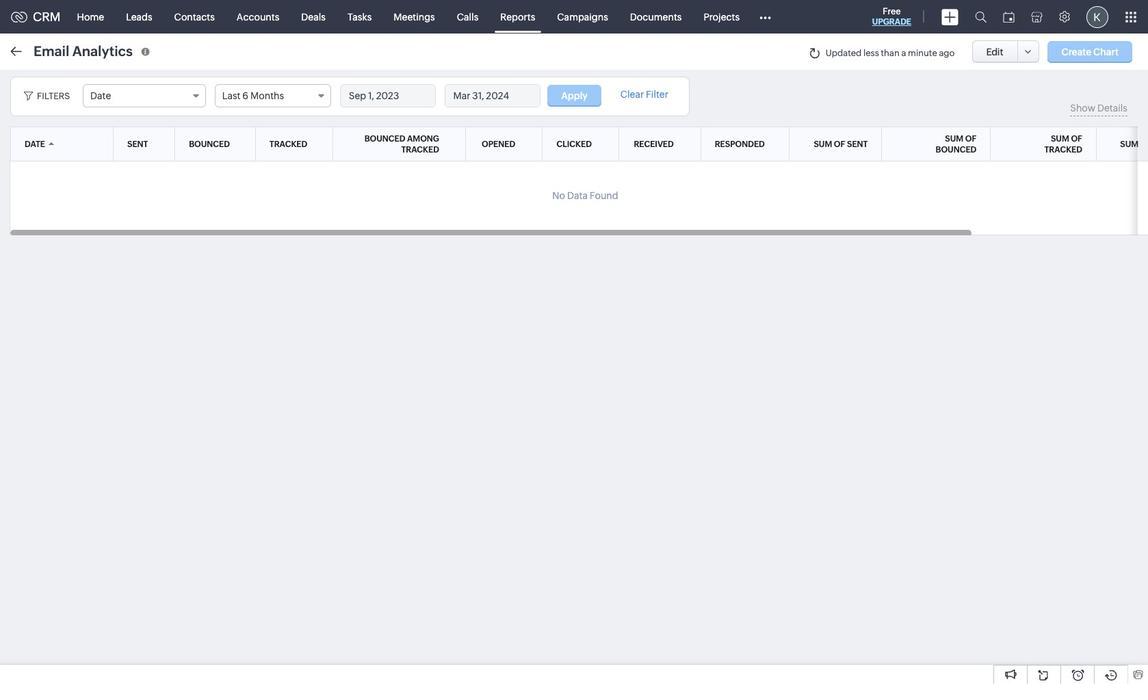 Task type: locate. For each thing, give the bounding box(es) containing it.
than
[[881, 48, 900, 58]]

1 horizontal spatial bounced
[[365, 134, 405, 144]]

sum
[[945, 134, 964, 144], [1051, 134, 1069, 144], [814, 140, 832, 149], [1120, 140, 1139, 149]]

upgrade
[[872, 17, 912, 27]]

date down analytics
[[90, 90, 111, 101]]

accounts link
[[226, 0, 290, 33]]

2 horizontal spatial tracked
[[1045, 145, 1083, 155]]

less
[[864, 48, 879, 58]]

of inside sum of tracked
[[1071, 134, 1083, 144]]

date down "filters"
[[25, 139, 45, 149]]

sum inside sum of bounced
[[945, 134, 964, 144]]

1 horizontal spatial sent
[[847, 140, 868, 149]]

projects link
[[693, 0, 751, 33]]

sum for sum of sent
[[814, 140, 832, 149]]

meetings link
[[383, 0, 446, 33]]

create chart button
[[1048, 41, 1133, 63]]

calls
[[457, 11, 479, 22]]

clicked
[[557, 139, 592, 149]]

date
[[90, 90, 111, 101], [25, 139, 45, 149]]

sum of tracked
[[1045, 134, 1083, 155]]

reports
[[500, 11, 535, 22]]

deals link
[[290, 0, 337, 33]]

found
[[590, 190, 618, 201]]

0 vertical spatial date
[[90, 90, 111, 101]]

tracked inside the bounced among tracked
[[401, 145, 439, 155]]

sent
[[127, 139, 148, 149], [847, 140, 868, 149]]

opened
[[482, 139, 515, 149]]

of inside sum of bounced
[[965, 134, 977, 144]]

sum of
[[1120, 140, 1148, 149]]

2 horizontal spatial bounced
[[936, 145, 977, 155]]

tracked
[[269, 139, 307, 149], [401, 145, 439, 155], [1045, 145, 1083, 155]]

profile image
[[1087, 6, 1109, 28]]

date inside field
[[90, 90, 111, 101]]

responded
[[715, 139, 765, 149]]

updated less than a minute ago
[[826, 48, 955, 58]]

email analytics
[[34, 43, 133, 59]]

projects
[[704, 11, 740, 22]]

search element
[[967, 0, 995, 34]]

0 horizontal spatial date
[[25, 139, 45, 149]]

1 horizontal spatial date
[[90, 90, 111, 101]]

bounced for bounced among tracked
[[365, 134, 405, 144]]

last
[[222, 90, 241, 101]]

received
[[634, 139, 674, 149]]

free upgrade
[[872, 6, 912, 27]]

edit button
[[972, 40, 1018, 63]]

campaigns
[[557, 11, 608, 22]]

0 horizontal spatial mmm d, yyyy text field
[[341, 85, 435, 107]]

tasks
[[348, 11, 372, 22]]

create
[[1062, 46, 1092, 57]]

2 mmm d, yyyy text field from the left
[[445, 85, 540, 107]]

leads link
[[115, 0, 163, 33]]

home link
[[66, 0, 115, 33]]

bounced
[[365, 134, 405, 144], [189, 139, 230, 149], [936, 145, 977, 155]]

ago
[[939, 48, 955, 58]]

a
[[902, 48, 906, 58]]

analytics
[[72, 43, 133, 59]]

of
[[965, 134, 977, 144], [1071, 134, 1083, 144], [834, 140, 845, 149], [1141, 140, 1148, 149]]

clear
[[621, 89, 644, 100]]

bounced among tracked
[[365, 134, 439, 155]]

profile element
[[1079, 0, 1117, 33]]

mmm d, yyyy text field up the opened at the top of the page
[[445, 85, 540, 107]]

create menu element
[[933, 0, 967, 33]]

mmm d, yyyy text field up the bounced among tracked
[[341, 85, 435, 107]]

MMM D, YYYY text field
[[341, 85, 435, 107], [445, 85, 540, 107]]

among
[[407, 134, 439, 144]]

filters
[[37, 91, 70, 101]]

0 horizontal spatial bounced
[[189, 139, 230, 149]]

months
[[250, 90, 284, 101]]

last 6 months
[[222, 90, 284, 101]]

1 horizontal spatial mmm d, yyyy text field
[[445, 85, 540, 107]]

deals
[[301, 11, 326, 22]]

sum inside sum of tracked
[[1051, 134, 1069, 144]]

1 horizontal spatial tracked
[[401, 145, 439, 155]]

create chart
[[1062, 46, 1119, 57]]

of for bounced
[[965, 134, 977, 144]]

search image
[[975, 11, 987, 23]]

Last 6 Months field
[[215, 84, 331, 107]]

crm
[[33, 10, 61, 24]]

bounced for bounced
[[189, 139, 230, 149]]

bounced inside the bounced among tracked
[[365, 134, 405, 144]]

filter
[[646, 89, 669, 100]]

create menu image
[[942, 9, 959, 25]]

reports link
[[489, 0, 546, 33]]



Task type: describe. For each thing, give the bounding box(es) containing it.
leads
[[126, 11, 152, 22]]

home
[[77, 11, 104, 22]]

campaigns link
[[546, 0, 619, 33]]

tracked for sum of tracked
[[1045, 145, 1083, 155]]

no
[[552, 190, 565, 201]]

logo image
[[11, 11, 27, 22]]

documents
[[630, 11, 682, 22]]

clear filter
[[621, 89, 669, 100]]

sum for sum of bounced
[[945, 134, 964, 144]]

edit
[[986, 46, 1004, 57]]

Date field
[[83, 84, 206, 107]]

Other Modules field
[[751, 6, 780, 28]]

no data found
[[552, 190, 618, 201]]

calendar image
[[1003, 11, 1015, 22]]

sum for sum of tracked
[[1051, 134, 1069, 144]]

tracked for bounced among tracked
[[401, 145, 439, 155]]

0 horizontal spatial sent
[[127, 139, 148, 149]]

email
[[34, 43, 69, 59]]

data
[[567, 190, 588, 201]]

of for tracked
[[1071, 134, 1083, 144]]

sum for sum of
[[1120, 140, 1139, 149]]

contacts link
[[163, 0, 226, 33]]

sum of sent
[[814, 140, 868, 149]]

documents link
[[619, 0, 693, 33]]

updated
[[826, 48, 862, 58]]

6
[[242, 90, 248, 101]]

sum of bounced
[[936, 134, 977, 155]]

tasks link
[[337, 0, 383, 33]]

0 horizontal spatial tracked
[[269, 139, 307, 149]]

chart
[[1094, 46, 1119, 57]]

crm link
[[11, 10, 61, 24]]

of for sent
[[834, 140, 845, 149]]

1 mmm d, yyyy text field from the left
[[341, 85, 435, 107]]

1 vertical spatial date
[[25, 139, 45, 149]]

accounts
[[237, 11, 279, 22]]

minute
[[908, 48, 937, 58]]

meetings
[[394, 11, 435, 22]]

calls link
[[446, 0, 489, 33]]

contacts
[[174, 11, 215, 22]]

free
[[883, 6, 901, 16]]



Task type: vqa. For each thing, say whether or not it's contained in the screenshot.
CRM link
yes



